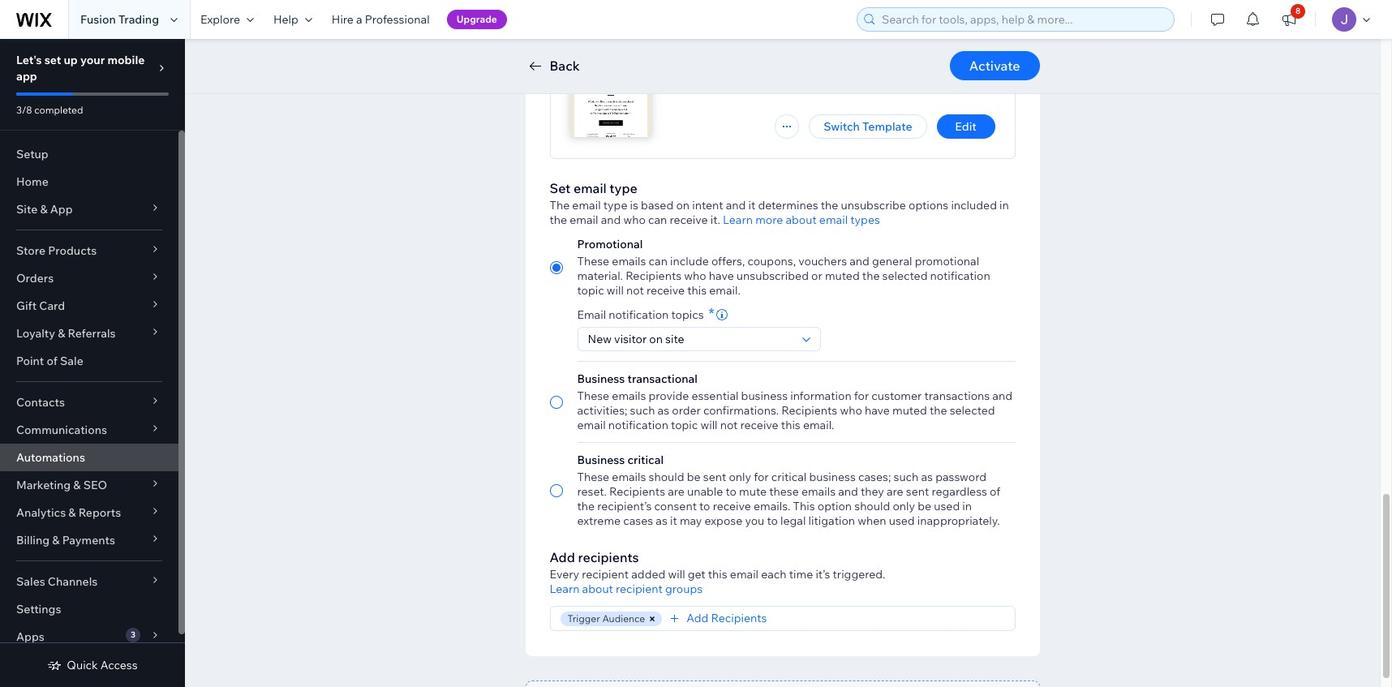 Task type: describe. For each thing, give the bounding box(es) containing it.
& for analytics
[[68, 506, 76, 520]]

essential
[[692, 389, 739, 403]]

such inside business critical these emails should be sent only for critical business cases; such as password reset. recipients are unable to mute these emails and they are sent regardless of the recipient's consent to receive emails. this option should only be used in extreme cases as it may expose you to legal litigation when used inappropriately.
[[894, 470, 919, 485]]

is
[[630, 198, 639, 213]]

a
[[356, 12, 363, 27]]

set
[[44, 53, 61, 67]]

trigger
[[568, 613, 600, 625]]

email inside add recipients every recipient added will get this email each time it's triggered. learn about recipient groups
[[730, 567, 759, 582]]

of inside 'sidebar' element
[[47, 354, 58, 368]]

site & app button
[[0, 196, 179, 223]]

upgrade
[[457, 13, 497, 25]]

and inside business transactional these emails provide essential business information for customer transactions and activities; such as order confirmations. recipients who have muted the selected email notification topic will not receive this email.
[[993, 389, 1013, 403]]

emails inside promotional these emails can include offers, coupons, vouchers and general promotional material. recipients who have unsubscribed or muted the selected notification topic will not receive this email.
[[612, 254, 646, 269]]

option
[[818, 499, 852, 514]]

for for only
[[754, 470, 769, 485]]

1 horizontal spatial used
[[934, 499, 960, 514]]

emails up the litigation
[[802, 485, 836, 499]]

included
[[952, 198, 997, 213]]

confirmations.
[[704, 403, 779, 418]]

or
[[812, 269, 823, 283]]

marketing & seo button
[[0, 472, 179, 499]]

hire
[[332, 12, 354, 27]]

email right set
[[574, 180, 607, 196]]

0 horizontal spatial be
[[687, 470, 701, 485]]

topic inside promotional these emails can include offers, coupons, vouchers and general promotional material. recipients who have unsubscribed or muted the selected notification topic will not receive this email.
[[577, 283, 604, 298]]

analytics & reports button
[[0, 499, 179, 527]]

email down set email type
[[572, 198, 601, 213]]

add for recipients
[[550, 549, 575, 566]]

cases
[[624, 514, 654, 528]]

business transactional these emails provide essential business information for customer transactions and activities; such as order confirmations. recipients who have muted the selected email notification topic will not receive this email.
[[577, 372, 1013, 433]]

back
[[550, 58, 580, 74]]

1 vertical spatial should
[[855, 499, 891, 514]]

who for email
[[624, 213, 646, 227]]

it.
[[711, 213, 721, 227]]

such inside business transactional these emails provide essential business information for customer transactions and activities; such as order confirmations. recipients who have muted the selected email notification topic will not receive this email.
[[630, 403, 655, 418]]

unsubscribed
[[737, 269, 809, 283]]

material.
[[577, 269, 623, 283]]

switch template button
[[809, 114, 927, 139]]

1 horizontal spatial sent
[[906, 485, 930, 499]]

orders
[[16, 271, 54, 286]]

who inside promotional these emails can include offers, coupons, vouchers and general promotional material. recipients who have unsubscribed or muted the selected notification topic will not receive this email.
[[684, 269, 707, 283]]

offers,
[[712, 254, 745, 269]]

edit
[[955, 119, 977, 134]]

it's
[[816, 567, 831, 582]]

notification inside promotional these emails can include offers, coupons, vouchers and general promotional material. recipients who have unsubscribed or muted the selected notification topic will not receive this email.
[[931, 269, 991, 283]]

upgrade button
[[447, 10, 507, 29]]

sales channels
[[16, 575, 98, 589]]

1 are from the left
[[668, 485, 685, 499]]

business critical these emails should be sent only for critical business cases; such as password reset. recipients are unable to mute these emails and they are sent regardless of the recipient's consent to receive emails. this option should only be used in extreme cases as it may expose you to legal litigation when used inappropriately.
[[577, 453, 1001, 528]]

add recipients button
[[667, 611, 767, 626]]

time
[[789, 567, 813, 582]]

1 horizontal spatial to
[[726, 485, 737, 499]]

help
[[273, 12, 299, 27]]

triggered.
[[833, 567, 886, 582]]

have inside promotional these emails can include offers, coupons, vouchers and general promotional material. recipients who have unsubscribed or muted the selected notification topic will not receive this email.
[[709, 269, 734, 283]]

card
[[39, 299, 65, 313]]

let's set up your mobile app
[[16, 53, 145, 84]]

these for business critical
[[577, 470, 610, 485]]

fusion trading
[[80, 12, 159, 27]]

coupons,
[[748, 254, 796, 269]]

the down set
[[550, 213, 567, 227]]

2 vertical spatial as
[[656, 514, 668, 528]]

these
[[770, 485, 799, 499]]

it inside business critical these emails should be sent only for critical business cases; such as password reset. recipients are unable to mute these emails and they are sent regardless of the recipient's consent to receive emails. this option should only be used in extreme cases as it may expose you to legal litigation when used inappropriately.
[[670, 514, 678, 528]]

3/8 completed
[[16, 104, 83, 116]]

professional
[[365, 12, 430, 27]]

3
[[131, 630, 136, 640]]

billing
[[16, 533, 50, 548]]

inappropriately.
[[918, 514, 1000, 528]]

transactions
[[925, 389, 990, 403]]

analytics & reports
[[16, 506, 121, 520]]

email. inside business transactional these emails provide essential business information for customer transactions and activities; such as order confirmations. recipients who have muted the selected email notification topic will not receive this email.
[[803, 418, 835, 433]]

access
[[100, 658, 138, 673]]

include
[[670, 254, 709, 269]]

0 horizontal spatial used
[[889, 514, 915, 528]]

back button
[[526, 56, 580, 75]]

this inside add recipients every recipient added will get this email each time it's triggered. learn about recipient groups
[[708, 567, 728, 582]]

emails.
[[754, 499, 791, 514]]

business inside business transactional these emails provide essential business information for customer transactions and activities; such as order confirmations. recipients who have muted the selected email notification topic will not receive this email.
[[741, 389, 788, 403]]

loyalty & referrals
[[16, 326, 116, 341]]

it inside the email type is based on intent and it determines the unsubscribe options included in the email and who can receive it.
[[749, 198, 756, 213]]

of inside business critical these emails should be sent only for critical business cases; such as password reset. recipients are unable to mute these emails and they are sent regardless of the recipient's consent to receive emails. this option should only be used in extreme cases as it may expose you to legal litigation when used inappropriately.
[[990, 485, 1001, 499]]

switch
[[824, 119, 860, 134]]

0 horizontal spatial should
[[649, 470, 685, 485]]

1 vertical spatial as
[[922, 470, 933, 485]]

settings
[[16, 602, 61, 617]]

2 horizontal spatial to
[[767, 514, 778, 528]]

legal
[[781, 514, 806, 528]]

and inside promotional these emails can include offers, coupons, vouchers and general promotional material. recipients who have unsubscribed or muted the selected notification topic will not receive this email.
[[850, 254, 870, 269]]

sale
[[60, 354, 83, 368]]

app
[[16, 69, 37, 84]]

apps
[[16, 630, 44, 644]]

explore
[[200, 12, 240, 27]]

the inside business transactional these emails provide essential business information for customer transactions and activities; such as order confirmations. recipients who have muted the selected email notification topic will not receive this email.
[[930, 403, 948, 418]]

hire a professional link
[[322, 0, 440, 39]]

trigger audience
[[568, 613, 645, 625]]

options
[[909, 198, 949, 213]]

receive inside the email type is based on intent and it determines the unsubscribe options included in the email and who can receive it.
[[670, 213, 708, 227]]

these inside promotional these emails can include offers, coupons, vouchers and general promotional material. recipients who have unsubscribed or muted the selected notification topic will not receive this email.
[[577, 254, 610, 269]]

point of sale link
[[0, 347, 179, 375]]

8
[[1296, 6, 1301, 16]]

add for recipients
[[687, 611, 709, 626]]

analytics
[[16, 506, 66, 520]]

let's
[[16, 53, 42, 67]]

hire a professional
[[332, 12, 430, 27]]

types
[[851, 213, 880, 227]]

& for loyalty
[[58, 326, 65, 341]]

business for business transactional these emails provide essential business information for customer transactions and activities; such as order confirmations. recipients who have muted the selected email notification topic will not receive this email.
[[577, 372, 625, 386]]

set email type
[[550, 180, 638, 196]]

emails up "recipient's"
[[612, 470, 646, 485]]

automations
[[16, 450, 85, 465]]

2 are from the left
[[887, 485, 904, 499]]

communications
[[16, 423, 107, 437]]

recipient up audience
[[616, 582, 663, 597]]

setup link
[[0, 140, 179, 168]]

home link
[[0, 168, 179, 196]]

0 horizontal spatial to
[[700, 499, 711, 514]]

learn about recipient groups link
[[550, 582, 703, 597]]

switch template
[[824, 119, 913, 134]]

determines
[[758, 198, 819, 213]]

quick
[[67, 658, 98, 673]]

1 horizontal spatial only
[[893, 499, 916, 514]]

general
[[872, 254, 913, 269]]

quick access
[[67, 658, 138, 673]]

your
[[80, 53, 105, 67]]

muted inside promotional these emails can include offers, coupons, vouchers and general promotional material. recipients who have unsubscribed or muted the selected notification topic will not receive this email.
[[825, 269, 860, 283]]

added
[[632, 567, 666, 582]]

billing & payments button
[[0, 527, 179, 554]]

recipients
[[578, 549, 639, 566]]

and up promotional
[[601, 213, 621, 227]]

not inside business transactional these emails provide essential business information for customer transactions and activities; such as order confirmations. recipients who have muted the selected email notification topic will not receive this email.
[[720, 418, 738, 433]]

the email type is based on intent and it determines the unsubscribe options included in the email and who can receive it.
[[550, 198, 1009, 227]]



Task type: locate. For each thing, give the bounding box(es) containing it.
this
[[793, 499, 815, 514]]

add up every
[[550, 549, 575, 566]]

can inside promotional these emails can include offers, coupons, vouchers and general promotional material. recipients who have unsubscribed or muted the selected notification topic will not receive this email.
[[649, 254, 668, 269]]

will down essential
[[701, 418, 718, 433]]

0 vertical spatial business
[[577, 372, 625, 386]]

1 horizontal spatial about
[[786, 213, 817, 227]]

preview image
[[570, 56, 651, 137]]

of left sale
[[47, 354, 58, 368]]

payments
[[62, 533, 115, 548]]

email inside business transactional these emails provide essential business information for customer transactions and activities; such as order confirmations. recipients who have muted the selected email notification topic will not receive this email.
[[577, 418, 606, 433]]

1 vertical spatial critical
[[772, 470, 807, 485]]

not down essential
[[720, 418, 738, 433]]

settings link
[[0, 596, 179, 623]]

email left each
[[730, 567, 759, 582]]

1 vertical spatial only
[[893, 499, 916, 514]]

0 vertical spatial muted
[[825, 269, 860, 283]]

used right when at the right
[[889, 514, 915, 528]]

learn up trigger
[[550, 582, 580, 597]]

notification inside business transactional these emails provide essential business information for customer transactions and activities; such as order confirmations. recipients who have muted the selected email notification topic will not receive this email.
[[609, 418, 669, 433]]

extreme
[[577, 514, 621, 528]]

these up "recipient's"
[[577, 470, 610, 485]]

0 vertical spatial only
[[729, 470, 752, 485]]

1 vertical spatial email.
[[803, 418, 835, 433]]

business inside business critical these emails should be sent only for critical business cases; such as password reset. recipients are unable to mute these emails and they are sent regardless of the recipient's consent to receive emails. this option should only be used in extreme cases as it may expose you to legal litigation when used inappropriately.
[[577, 453, 625, 467]]

2 these from the top
[[577, 389, 610, 403]]

email
[[577, 308, 606, 322]]

automations link
[[0, 444, 179, 472]]

1 vertical spatial this
[[781, 418, 801, 433]]

the inside business critical these emails should be sent only for critical business cases; such as password reset. recipients are unable to mute these emails and they are sent regardless of the recipient's consent to receive emails. this option should only be used in extreme cases as it may expose you to legal litigation when used inappropriately.
[[577, 499, 595, 514]]

1 vertical spatial will
[[701, 418, 718, 433]]

0 vertical spatial about
[[786, 213, 817, 227]]

recipients down add recipients every recipient added will get this email each time it's triggered. learn about recipient groups
[[711, 611, 767, 626]]

0 horizontal spatial are
[[668, 485, 685, 499]]

0 vertical spatial who
[[624, 213, 646, 227]]

0 vertical spatial have
[[709, 269, 734, 283]]

0 horizontal spatial not
[[627, 283, 644, 298]]

business for business critical these emails should be sent only for critical business cases; such as password reset. recipients are unable to mute these emails and they are sent regardless of the recipient's consent to receive emails. this option should only be used in extreme cases as it may expose you to legal litigation when used inappropriately.
[[577, 453, 625, 467]]

help button
[[264, 0, 322, 39]]

learn inside add recipients every recipient added will get this email each time it's triggered. learn about recipient groups
[[550, 582, 580, 597]]

the inside promotional these emails can include offers, coupons, vouchers and general promotional material. recipients who have unsubscribed or muted the selected notification topic will not receive this email.
[[863, 269, 880, 283]]

1 vertical spatial type
[[604, 198, 628, 213]]

recipients up email notification topics *
[[626, 269, 682, 283]]

0 vertical spatial not
[[627, 283, 644, 298]]

1 horizontal spatial have
[[865, 403, 890, 418]]

seo
[[83, 478, 107, 493]]

1 vertical spatial who
[[684, 269, 707, 283]]

who left the customer
[[840, 403, 863, 418]]

email. up *
[[710, 283, 741, 298]]

loyalty
[[16, 326, 55, 341]]

topic up email
[[577, 283, 604, 298]]

business inside business transactional these emails provide essential business information for customer transactions and activities; such as order confirmations. recipients who have muted the selected email notification topic will not receive this email.
[[577, 372, 625, 386]]

0 horizontal spatial critical
[[628, 453, 664, 467]]

0 vertical spatial critical
[[628, 453, 664, 467]]

to left mute
[[726, 485, 737, 499]]

business up activities;
[[577, 372, 625, 386]]

0 horizontal spatial this
[[688, 283, 707, 298]]

type up is
[[610, 180, 638, 196]]

Search for tools, apps, help & more... field
[[877, 8, 1170, 31]]

notification right email
[[609, 308, 669, 322]]

products
[[48, 243, 97, 258]]

1 horizontal spatial who
[[684, 269, 707, 283]]

0 vertical spatial email.
[[710, 283, 741, 298]]

in
[[1000, 198, 1009, 213], [963, 499, 972, 514]]

type inside the email type is based on intent and it determines the unsubscribe options included in the email and who can receive it.
[[604, 198, 628, 213]]

who inside business transactional these emails provide essential business information for customer transactions and activities; such as order confirmations. recipients who have muted the selected email notification topic will not receive this email.
[[840, 403, 863, 418]]

about right more
[[786, 213, 817, 227]]

recipient
[[582, 567, 629, 582], [616, 582, 663, 597]]

every
[[550, 567, 580, 582]]

8 button
[[1272, 0, 1307, 39]]

can left include
[[649, 254, 668, 269]]

1 horizontal spatial are
[[887, 485, 904, 499]]

1 horizontal spatial should
[[855, 499, 891, 514]]

only right they
[[893, 499, 916, 514]]

more
[[756, 213, 783, 227]]

learn more about email types link
[[723, 213, 880, 227]]

will up email notification topics *
[[607, 283, 624, 298]]

business inside business critical these emails should be sent only for critical business cases; such as password reset. recipients are unable to mute these emails and they are sent regardless of the recipient's consent to receive emails. this option should only be used in extreme cases as it may expose you to legal litigation when used inappropriately.
[[810, 470, 856, 485]]

notification inside email notification topics *
[[609, 308, 669, 322]]

0 vertical spatial as
[[658, 403, 670, 418]]

1 horizontal spatial business
[[810, 470, 856, 485]]

0 vertical spatial should
[[649, 470, 685, 485]]

not up email notification topics *
[[627, 283, 644, 298]]

2 vertical spatial notification
[[609, 418, 669, 433]]

0 horizontal spatial email.
[[710, 283, 741, 298]]

1 horizontal spatial email.
[[803, 418, 835, 433]]

2 horizontal spatial will
[[701, 418, 718, 433]]

only right unable
[[729, 470, 752, 485]]

about inside add recipients every recipient added will get this email each time it's triggered. learn about recipient groups
[[582, 582, 613, 597]]

2 vertical spatial who
[[840, 403, 863, 418]]

you
[[745, 514, 765, 528]]

recipients right confirmations.
[[782, 403, 838, 418]]

as left password
[[922, 470, 933, 485]]

email notification topics *
[[577, 304, 715, 323]]

topic down provide at the bottom
[[671, 418, 698, 433]]

promotional
[[915, 254, 980, 269]]

add recipients every recipient added will get this email each time it's triggered. learn about recipient groups
[[550, 549, 886, 597]]

receive left it.
[[670, 213, 708, 227]]

0 vertical spatial be
[[687, 470, 701, 485]]

0 horizontal spatial have
[[709, 269, 734, 283]]

receive
[[670, 213, 708, 227], [647, 283, 685, 298], [741, 418, 779, 433], [713, 499, 751, 514]]

muted inside business transactional these emails provide essential business information for customer transactions and activities; such as order confirmations. recipients who have muted the selected email notification topic will not receive this email.
[[893, 403, 927, 418]]

& for marketing
[[73, 478, 81, 493]]

1 horizontal spatial add
[[687, 611, 709, 626]]

0 vertical spatial selected
[[883, 269, 928, 283]]

emails down promotional
[[612, 254, 646, 269]]

2 horizontal spatial this
[[781, 418, 801, 433]]

will inside business transactional these emails provide essential business information for customer transactions and activities; such as order confirmations. recipients who have muted the selected email notification topic will not receive this email.
[[701, 418, 718, 433]]

1 vertical spatial add
[[687, 611, 709, 626]]

provide
[[649, 389, 689, 403]]

such right cases;
[[894, 470, 919, 485]]

0 horizontal spatial in
[[963, 499, 972, 514]]

notification
[[931, 269, 991, 283], [609, 308, 669, 322], [609, 418, 669, 433]]

this up topics
[[688, 283, 707, 298]]

recipient's
[[598, 499, 652, 514]]

1 vertical spatial can
[[649, 254, 668, 269]]

cases;
[[859, 470, 891, 485]]

receive left emails.
[[713, 499, 751, 514]]

have right "information"
[[865, 403, 890, 418]]

sales channels button
[[0, 568, 179, 596]]

have
[[709, 269, 734, 283], [865, 403, 890, 418]]

litigation
[[809, 514, 856, 528]]

and
[[726, 198, 746, 213], [601, 213, 621, 227], [850, 254, 870, 269], [993, 389, 1013, 403], [839, 485, 859, 499]]

for inside business transactional these emails provide essential business information for customer transactions and activities; such as order confirmations. recipients who have muted the selected email notification topic will not receive this email.
[[854, 389, 869, 403]]

store
[[16, 243, 46, 258]]

recipients inside promotional these emails can include offers, coupons, vouchers and general promotional material. recipients who have unsubscribed or muted the selected notification topic will not receive this email.
[[626, 269, 682, 283]]

in down password
[[963, 499, 972, 514]]

in right included on the top
[[1000, 198, 1009, 213]]

0 vertical spatial add
[[550, 549, 575, 566]]

and right transactions
[[993, 389, 1013, 403]]

selected down the options
[[883, 269, 928, 283]]

& for billing
[[52, 533, 60, 548]]

for left the customer
[[854, 389, 869, 403]]

1 horizontal spatial for
[[854, 389, 869, 403]]

loyalty & referrals button
[[0, 320, 179, 347]]

it left the may
[[670, 514, 678, 528]]

for inside business critical these emails should be sent only for critical business cases; such as password reset. recipients are unable to mute these emails and they are sent regardless of the recipient's consent to receive emails. this option should only be used in extreme cases as it may expose you to legal litigation when used inappropriately.
[[754, 470, 769, 485]]

emails inside business transactional these emails provide essential business information for customer transactions and activities; such as order confirmations. recipients who have muted the selected email notification topic will not receive this email.
[[612, 389, 646, 403]]

are right they
[[887, 485, 904, 499]]

1 vertical spatial not
[[720, 418, 738, 433]]

these inside business critical these emails should be sent only for critical business cases; such as password reset. recipients are unable to mute these emails and they are sent regardless of the recipient's consent to receive emails. this option should only be used in extreme cases as it may expose you to legal litigation when used inappropriately.
[[577, 470, 610, 485]]

0 horizontal spatial such
[[630, 403, 655, 418]]

selected inside promotional these emails can include offers, coupons, vouchers and general promotional material. recipients who have unsubscribed or muted the selected notification topic will not receive this email.
[[883, 269, 928, 283]]

1 vertical spatial about
[[582, 582, 613, 597]]

in inside business critical these emails should be sent only for critical business cases; such as password reset. recipients are unable to mute these emails and they are sent regardless of the recipient's consent to receive emails. this option should only be used in extreme cases as it may expose you to legal litigation when used inappropriately.
[[963, 499, 972, 514]]

setup
[[16, 147, 48, 162]]

sidebar element
[[0, 39, 185, 687]]

will inside promotional these emails can include offers, coupons, vouchers and general promotional material. recipients who have unsubscribed or muted the selected notification topic will not receive this email.
[[607, 283, 624, 298]]

can right is
[[648, 213, 667, 227]]

unsubscribe
[[841, 198, 906, 213]]

recipients up cases
[[610, 485, 666, 499]]

the right the customer
[[930, 403, 948, 418]]

0 vertical spatial in
[[1000, 198, 1009, 213]]

should down cases;
[[855, 499, 891, 514]]

have up *
[[709, 269, 734, 283]]

1 vertical spatial these
[[577, 389, 610, 403]]

1 vertical spatial selected
[[950, 403, 995, 418]]

be up consent
[[687, 470, 701, 485]]

0 horizontal spatial it
[[670, 514, 678, 528]]

should up consent
[[649, 470, 685, 485]]

will inside add recipients every recipient added will get this email each time it's triggered. learn about recipient groups
[[668, 567, 685, 582]]

the left "recipient's"
[[577, 499, 595, 514]]

sent
[[703, 470, 727, 485], [906, 485, 930, 499]]

and inside business critical these emails should be sent only for critical business cases; such as password reset. recipients are unable to mute these emails and they are sent regardless of the recipient's consent to receive emails. this option should only be used in extreme cases as it may expose you to legal litigation when used inappropriately.
[[839, 485, 859, 499]]

contacts
[[16, 395, 65, 410]]

receive inside business critical these emails should be sent only for critical business cases; such as password reset. recipients are unable to mute these emails and they are sent regardless of the recipient's consent to receive emails. this option should only be used in extreme cases as it may expose you to legal litigation when used inappropriately.
[[713, 499, 751, 514]]

1 vertical spatial be
[[918, 499, 932, 514]]

topics
[[672, 308, 704, 322]]

for
[[854, 389, 869, 403], [754, 470, 769, 485]]

notification down provide at the bottom
[[609, 418, 669, 433]]

notification right general in the top right of the page
[[931, 269, 991, 283]]

type for set email type
[[610, 180, 638, 196]]

email up reset.
[[577, 418, 606, 433]]

& left reports
[[68, 506, 76, 520]]

emails
[[612, 254, 646, 269], [612, 389, 646, 403], [612, 470, 646, 485], [802, 485, 836, 499]]

& right loyalty on the left top of page
[[58, 326, 65, 341]]

and right it.
[[726, 198, 746, 213]]

email. inside promotional these emails can include offers, coupons, vouchers and general promotional material. recipients who have unsubscribed or muted the selected notification topic will not receive this email.
[[710, 283, 741, 298]]

template
[[863, 119, 913, 134]]

1 these from the top
[[577, 254, 610, 269]]

& for site
[[40, 202, 48, 217]]

2 vertical spatial this
[[708, 567, 728, 582]]

the left the types at top right
[[821, 198, 839, 213]]

these for business transactional
[[577, 389, 610, 403]]

& inside popup button
[[52, 533, 60, 548]]

business up option
[[810, 470, 856, 485]]

critical up this
[[772, 470, 807, 485]]

0 horizontal spatial for
[[754, 470, 769, 485]]

and left general in the top right of the page
[[850, 254, 870, 269]]

for left these
[[754, 470, 769, 485]]

who left offers,
[[684, 269, 707, 283]]

1 vertical spatial notification
[[609, 308, 669, 322]]

this inside business transactional these emails provide essential business information for customer transactions and activities; such as order confirmations. recipients who have muted the selected email notification topic will not receive this email.
[[781, 418, 801, 433]]

recipients inside business critical these emails should be sent only for critical business cases; such as password reset. recipients are unable to mute these emails and they are sent regardless of the recipient's consent to receive emails. this option should only be used in extreme cases as it may expose you to legal litigation when used inappropriately.
[[610, 485, 666, 499]]

critical up "recipient's"
[[628, 453, 664, 467]]

1 horizontal spatial learn
[[723, 213, 753, 227]]

such down the transactional
[[630, 403, 655, 418]]

this right get
[[708, 567, 728, 582]]

this inside promotional these emails can include offers, coupons, vouchers and general promotional material. recipients who have unsubscribed or muted the selected notification topic will not receive this email.
[[688, 283, 707, 298]]

1 vertical spatial of
[[990, 485, 1001, 499]]

1 vertical spatial topic
[[671, 418, 698, 433]]

1 horizontal spatial critical
[[772, 470, 807, 485]]

1 horizontal spatial of
[[990, 485, 1001, 499]]

fusion
[[80, 12, 116, 27]]

these
[[577, 254, 610, 269], [577, 389, 610, 403], [577, 470, 610, 485]]

0 horizontal spatial business
[[741, 389, 788, 403]]

to right the you
[[767, 514, 778, 528]]

receive inside promotional these emails can include offers, coupons, vouchers and general promotional material. recipients who have unsubscribed or muted the selected notification topic will not receive this email.
[[647, 283, 685, 298]]

learn right it.
[[723, 213, 753, 227]]

these left provide at the bottom
[[577, 389, 610, 403]]

recipients inside business transactional these emails provide essential business information for customer transactions and activities; such as order confirmations. recipients who have muted the selected email notification topic will not receive this email.
[[782, 403, 838, 418]]

1 horizontal spatial not
[[720, 418, 738, 433]]

completed
[[34, 104, 83, 116]]

type for the email type is based on intent and it determines the unsubscribe options included in the email and who can receive it.
[[604, 198, 628, 213]]

used down password
[[934, 499, 960, 514]]

0 vertical spatial type
[[610, 180, 638, 196]]

are left unable
[[668, 485, 685, 499]]

email right the
[[570, 213, 599, 227]]

get
[[688, 567, 706, 582]]

up
[[64, 53, 78, 67]]

business
[[741, 389, 788, 403], [810, 470, 856, 485]]

for for information
[[854, 389, 869, 403]]

regardless
[[932, 485, 988, 499]]

& right the billing
[[52, 533, 60, 548]]

billing & payments
[[16, 533, 115, 548]]

point of sale
[[16, 354, 83, 368]]

0 horizontal spatial add
[[550, 549, 575, 566]]

add down groups
[[687, 611, 709, 626]]

1 vertical spatial have
[[865, 403, 890, 418]]

0 vertical spatial will
[[607, 283, 624, 298]]

3 these from the top
[[577, 470, 610, 485]]

type
[[610, 180, 638, 196], [604, 198, 628, 213]]

store products button
[[0, 237, 179, 265]]

0 horizontal spatial of
[[47, 354, 58, 368]]

0 horizontal spatial only
[[729, 470, 752, 485]]

sent left mute
[[703, 470, 727, 485]]

who for transactional
[[840, 403, 863, 418]]

will left get
[[668, 567, 685, 582]]

gift
[[16, 299, 37, 313]]

will
[[607, 283, 624, 298], [701, 418, 718, 433], [668, 567, 685, 582]]

topic
[[577, 283, 604, 298], [671, 418, 698, 433]]

who inside the email type is based on intent and it determines the unsubscribe options included in the email and who can receive it.
[[624, 213, 646, 227]]

trading
[[118, 12, 159, 27]]

business up reset.
[[577, 453, 625, 467]]

0 vertical spatial such
[[630, 403, 655, 418]]

have inside business transactional these emails provide essential business information for customer transactions and activities; such as order confirmations. recipients who have muted the selected email notification topic will not receive this email.
[[865, 403, 890, 418]]

communications button
[[0, 416, 179, 444]]

1 vertical spatial it
[[670, 514, 678, 528]]

2 vertical spatial will
[[668, 567, 685, 582]]

recipient down recipients
[[582, 567, 629, 582]]

0 vertical spatial business
[[741, 389, 788, 403]]

receive up mute
[[741, 418, 779, 433]]

to right consent
[[700, 499, 711, 514]]

& inside dropdown button
[[73, 478, 81, 493]]

email left the types at top right
[[820, 213, 848, 227]]

*
[[709, 304, 715, 323]]

selected up password
[[950, 403, 995, 418]]

these down promotional
[[577, 254, 610, 269]]

app
[[50, 202, 73, 217]]

receive inside business transactional these emails provide essential business information for customer transactions and activities; such as order confirmations. recipients who have muted the selected email notification topic will not receive this email.
[[741, 418, 779, 433]]

add inside add recipients every recipient added will get this email each time it's triggered. learn about recipient groups
[[550, 549, 575, 566]]

0 horizontal spatial learn
[[550, 582, 580, 597]]

1 vertical spatial learn
[[550, 582, 580, 597]]

& inside popup button
[[58, 326, 65, 341]]

0 horizontal spatial selected
[[883, 269, 928, 283]]

about up "trigger audience" at the left of the page
[[582, 582, 613, 597]]

as
[[658, 403, 670, 418], [922, 470, 933, 485], [656, 514, 668, 528]]

password
[[936, 470, 987, 485]]

they
[[861, 485, 885, 499]]

1 horizontal spatial muted
[[893, 403, 927, 418]]

1 horizontal spatial in
[[1000, 198, 1009, 213]]

and left they
[[839, 485, 859, 499]]

site & app
[[16, 202, 73, 217]]

email. down "information"
[[803, 418, 835, 433]]

0 vertical spatial notification
[[931, 269, 991, 283]]

0 vertical spatial of
[[47, 354, 58, 368]]

mute
[[739, 485, 767, 499]]

not inside promotional these emails can include offers, coupons, vouchers and general promotional material. recipients who have unsubscribed or muted the selected notification topic will not receive this email.
[[627, 283, 644, 298]]

each
[[761, 567, 787, 582]]

1 vertical spatial such
[[894, 470, 919, 485]]

& right the 'site'
[[40, 202, 48, 217]]

& left seo
[[73, 478, 81, 493]]

0 vertical spatial it
[[749, 198, 756, 213]]

0 vertical spatial this
[[688, 283, 707, 298]]

receive up email notification topics *
[[647, 283, 685, 298]]

learn
[[723, 213, 753, 227], [550, 582, 580, 597]]

as left order
[[658, 403, 670, 418]]

0 vertical spatial learn
[[723, 213, 753, 227]]

0 horizontal spatial sent
[[703, 470, 727, 485]]

0 vertical spatial topic
[[577, 283, 604, 298]]

as right cases
[[656, 514, 668, 528]]

recipients
[[626, 269, 682, 283], [782, 403, 838, 418], [610, 485, 666, 499], [711, 611, 767, 626]]

be left regardless
[[918, 499, 932, 514]]

activate button
[[950, 51, 1040, 80]]

1 horizontal spatial this
[[708, 567, 728, 582]]

can inside the email type is based on intent and it determines the unsubscribe options included in the email and who can receive it.
[[648, 213, 667, 227]]

0 horizontal spatial will
[[607, 283, 624, 298]]

who up promotional
[[624, 213, 646, 227]]

1 horizontal spatial it
[[749, 198, 756, 213]]

2 business from the top
[[577, 453, 625, 467]]

business right essential
[[741, 389, 788, 403]]

gift card button
[[0, 292, 179, 320]]

1 vertical spatial business
[[577, 453, 625, 467]]

0 vertical spatial these
[[577, 254, 610, 269]]

this down "information"
[[781, 418, 801, 433]]

it left determines
[[749, 198, 756, 213]]

selected inside business transactional these emails provide essential business information for customer transactions and activities; such as order confirmations. recipients who have muted the selected email notification topic will not receive this email.
[[950, 403, 995, 418]]

0 horizontal spatial who
[[624, 213, 646, 227]]

topic inside business transactional these emails provide essential business information for customer transactions and activities; such as order confirmations. recipients who have muted the selected email notification topic will not receive this email.
[[671, 418, 698, 433]]

promotional
[[577, 237, 643, 252]]

as inside business transactional these emails provide essential business information for customer transactions and activities; such as order confirmations. recipients who have muted the selected email notification topic will not receive this email.
[[658, 403, 670, 418]]

information
[[791, 389, 852, 403]]

1 business from the top
[[577, 372, 625, 386]]

site
[[16, 202, 38, 217]]

business
[[577, 372, 625, 386], [577, 453, 625, 467]]

customer
[[872, 389, 922, 403]]

of right regardless
[[990, 485, 1001, 499]]

1 horizontal spatial will
[[668, 567, 685, 582]]

1 vertical spatial business
[[810, 470, 856, 485]]

contacts button
[[0, 389, 179, 416]]

in inside the email type is based on intent and it determines the unsubscribe options included in the email and who can receive it.
[[1000, 198, 1009, 213]]

Email notification topics field
[[583, 328, 797, 351]]

emails down the transactional
[[612, 389, 646, 403]]

channels
[[48, 575, 98, 589]]

these inside business transactional these emails provide essential business information for customer transactions and activities; such as order confirmations. recipients who have muted the selected email notification topic will not receive this email.
[[577, 389, 610, 403]]

1 vertical spatial in
[[963, 499, 972, 514]]



Task type: vqa. For each thing, say whether or not it's contained in the screenshot.
google ads link at the top of the page
no



